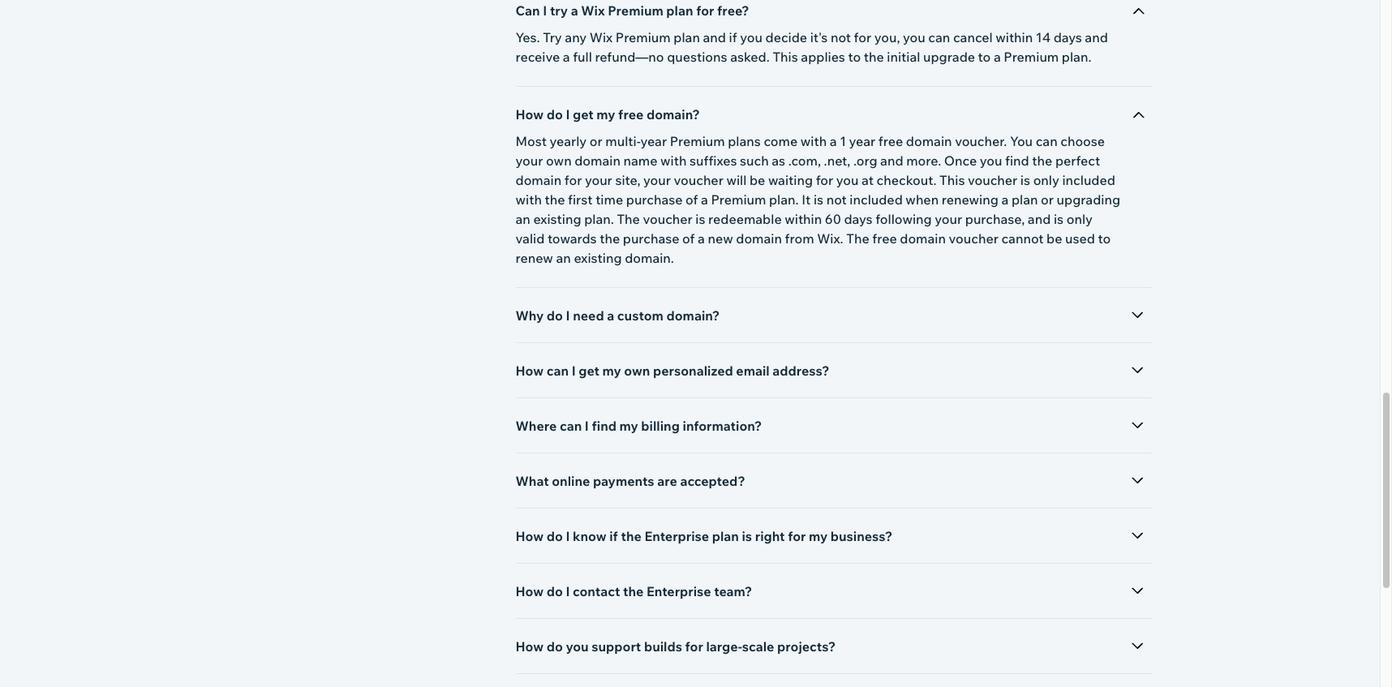 Task type: vqa. For each thing, say whether or not it's contained in the screenshot.
How associated with How do I get my free domain?
yes



Task type: locate. For each thing, give the bounding box(es) containing it.
get
[[573, 106, 594, 123], [579, 363, 600, 379]]

0 horizontal spatial only
[[1033, 172, 1060, 188]]

email
[[736, 363, 770, 379]]

not
[[831, 29, 851, 45], [826, 191, 847, 208]]

if up asked.
[[729, 29, 737, 45]]

purchase up domain.
[[623, 230, 680, 247]]

1 vertical spatial purchase
[[623, 230, 680, 247]]

the right towards
[[600, 230, 620, 247]]

1 horizontal spatial if
[[729, 29, 737, 45]]

my up multi-
[[597, 106, 615, 123]]

towards
[[548, 230, 597, 247]]

0 vertical spatial days
[[1054, 29, 1082, 45]]

do left support on the bottom left of the page
[[547, 639, 563, 655]]

1 horizontal spatial this
[[940, 172, 965, 188]]

free up multi-
[[618, 106, 644, 123]]

can right the where
[[560, 418, 582, 434]]

0 horizontal spatial days
[[844, 211, 873, 227]]

try
[[550, 2, 568, 19]]

address?
[[773, 363, 830, 379]]

days right 60
[[844, 211, 873, 227]]

or
[[590, 133, 603, 149], [1041, 191, 1054, 208]]

i up yearly
[[566, 106, 570, 123]]

premium
[[608, 2, 663, 19], [616, 29, 671, 45], [1004, 49, 1059, 65], [670, 133, 725, 149], [711, 191, 766, 208]]

1 vertical spatial the
[[846, 230, 870, 247]]

find down you
[[1005, 153, 1029, 169]]

the left the first
[[545, 191, 565, 208]]

0 vertical spatial not
[[831, 29, 851, 45]]

can i try a wix premium plan for free?
[[516, 2, 749, 19]]

i left contact
[[566, 583, 570, 600]]

it
[[802, 191, 811, 208]]

an
[[516, 211, 530, 227], [556, 250, 571, 266]]

i right the where
[[585, 418, 589, 434]]

1 horizontal spatial plan.
[[769, 191, 799, 208]]

included
[[1062, 172, 1115, 188], [850, 191, 903, 208]]

i left know
[[566, 528, 570, 544]]

i
[[543, 2, 547, 19], [566, 106, 570, 123], [566, 307, 570, 324], [572, 363, 576, 379], [585, 418, 589, 434], [566, 528, 570, 544], [566, 583, 570, 600]]

1 vertical spatial days
[[844, 211, 873, 227]]

i for how can i get my own personalized email address?
[[572, 363, 576, 379]]

1 vertical spatial with
[[661, 153, 687, 169]]

of left new
[[682, 230, 695, 247]]

1 vertical spatial this
[[940, 172, 965, 188]]

you up initial
[[903, 29, 926, 45]]

0 horizontal spatial find
[[592, 418, 617, 434]]

4 do from the top
[[547, 583, 563, 600]]

first
[[568, 191, 593, 208]]

any
[[565, 29, 587, 45]]

2 horizontal spatial plan.
[[1062, 49, 1092, 65]]

0 vertical spatial purchase
[[626, 191, 683, 208]]

5 how from the top
[[516, 639, 544, 655]]

for down .net,
[[816, 172, 833, 188]]

to right used
[[1098, 230, 1111, 247]]

this inside the most yearly or multi-year premium plans come with a 1 year free domain voucher. you can choose your own domain name with suffixes such as .com, .net, .org and more. once you find the perfect domain for your site, your voucher will be waiting for you at checkout. this voucher is only included with the first time purchase of a premium plan. it is not included when renewing a plan or upgrading an existing plan. the voucher is redeemable within 60 days following your purchase, and is only valid towards the purchase of a new domain from wix. the free domain voucher cannot be used to renew an existing domain.
[[940, 172, 965, 188]]

0 horizontal spatial with
[[516, 191, 542, 208]]

this down once
[[940, 172, 965, 188]]

0 horizontal spatial included
[[850, 191, 903, 208]]

3 do from the top
[[547, 528, 563, 544]]

how for how do you support builds for large-scale projects?
[[516, 639, 544, 655]]

domain down most
[[516, 172, 562, 188]]

it's
[[810, 29, 828, 45]]

0 horizontal spatial or
[[590, 133, 603, 149]]

.net,
[[824, 153, 851, 169]]

0 vertical spatial an
[[516, 211, 530, 227]]

domain
[[906, 133, 952, 149], [575, 153, 621, 169], [516, 172, 562, 188], [736, 230, 782, 247], [900, 230, 946, 247]]

the down you
[[1032, 153, 1053, 169]]

0 vertical spatial find
[[1005, 153, 1029, 169]]

this down decide
[[773, 49, 798, 65]]

do for need
[[547, 307, 563, 324]]

domain? up name
[[647, 106, 700, 123]]

for left you,
[[854, 29, 871, 45]]

1 vertical spatial get
[[579, 363, 600, 379]]

my
[[597, 106, 615, 123], [602, 363, 621, 379], [620, 418, 638, 434], [809, 528, 828, 544]]

how
[[516, 106, 544, 123], [516, 363, 544, 379], [516, 528, 544, 544], [516, 583, 544, 600], [516, 639, 544, 655]]

1 horizontal spatial year
[[849, 133, 876, 149]]

0 horizontal spatial be
[[750, 172, 765, 188]]

within down it at the right top of page
[[785, 211, 822, 227]]

with up the .com,
[[801, 133, 827, 149]]

wix
[[581, 2, 605, 19], [590, 29, 613, 45]]

to
[[848, 49, 861, 65], [978, 49, 991, 65], [1098, 230, 1111, 247]]

5 do from the top
[[547, 639, 563, 655]]

a
[[571, 2, 578, 19], [563, 49, 570, 65], [994, 49, 1001, 65], [830, 133, 837, 149], [701, 191, 708, 208], [1002, 191, 1009, 208], [698, 230, 705, 247], [607, 307, 614, 324]]

a down 'suffixes'
[[701, 191, 708, 208]]

1 do from the top
[[547, 106, 563, 123]]

2 year from the left
[[849, 133, 876, 149]]

not right it's
[[831, 29, 851, 45]]

online
[[552, 473, 590, 489]]

plan inside yes. try any wix premium plan and if you decide it's not for you, you can cancel within 14 days and receive a full refund—no questions asked. this applies to the initial upgrade to a premium plan.
[[674, 29, 700, 45]]

enterprise
[[645, 528, 709, 544], [647, 583, 711, 600]]

1 vertical spatial an
[[556, 250, 571, 266]]

or left multi-
[[590, 133, 603, 149]]

you,
[[874, 29, 900, 45]]

the
[[617, 211, 640, 227], [846, 230, 870, 247]]

wix up any on the top of the page
[[581, 2, 605, 19]]

the
[[864, 49, 884, 65], [1032, 153, 1053, 169], [545, 191, 565, 208], [600, 230, 620, 247], [621, 528, 642, 544], [623, 583, 644, 600]]

redeemable
[[708, 211, 782, 227]]

do for contact
[[547, 583, 563, 600]]

is down you
[[1021, 172, 1030, 188]]

0 horizontal spatial year
[[641, 133, 667, 149]]

1 horizontal spatial find
[[1005, 153, 1029, 169]]

1 vertical spatial within
[[785, 211, 822, 227]]

if inside yes. try any wix premium plan and if you decide it's not for you, you can cancel within 14 days and receive a full refund—no questions asked. this applies to the initial upgrade to a premium plan.
[[729, 29, 737, 45]]

business?
[[831, 528, 893, 544]]

0 vertical spatial within
[[996, 29, 1033, 45]]

1 vertical spatial if
[[610, 528, 618, 544]]

0 horizontal spatial within
[[785, 211, 822, 227]]

used
[[1065, 230, 1095, 247]]

with up valid
[[516, 191, 542, 208]]

0 vertical spatial the
[[617, 211, 640, 227]]

how do i know if the enterprise plan is right for my business?
[[516, 528, 893, 544]]

find
[[1005, 153, 1029, 169], [592, 418, 617, 434]]

can right you
[[1036, 133, 1058, 149]]

2 vertical spatial free
[[872, 230, 897, 247]]

2 horizontal spatial with
[[801, 133, 827, 149]]

free?
[[717, 2, 749, 19]]

existing up towards
[[533, 211, 581, 227]]

1
[[840, 133, 846, 149]]

how for how do i contact the enterprise team?
[[516, 583, 544, 600]]

own down yearly
[[546, 153, 572, 169]]

for left large-
[[685, 639, 703, 655]]

within left 14
[[996, 29, 1033, 45]]

where
[[516, 418, 557, 434]]

for up the first
[[565, 172, 582, 188]]

0 vertical spatial domain?
[[647, 106, 700, 123]]

time
[[596, 191, 623, 208]]

0 horizontal spatial own
[[546, 153, 572, 169]]

0 vertical spatial if
[[729, 29, 737, 45]]

0 vertical spatial this
[[773, 49, 798, 65]]

your down name
[[643, 172, 671, 188]]

domain? right custom
[[666, 307, 720, 324]]

my down why do i need a custom domain?
[[602, 363, 621, 379]]

my left business?
[[809, 528, 828, 544]]

how do i get my free domain?
[[516, 106, 700, 123]]

how do i contact the enterprise team?
[[516, 583, 752, 600]]

domain down following
[[900, 230, 946, 247]]

1 vertical spatial plan.
[[769, 191, 799, 208]]

0 vertical spatial own
[[546, 153, 572, 169]]

free up checkout.
[[879, 133, 903, 149]]

wix right any on the top of the page
[[590, 29, 613, 45]]

information?
[[683, 418, 762, 434]]

such
[[740, 153, 769, 169]]

be
[[750, 172, 765, 188], [1047, 230, 1062, 247]]

domain?
[[647, 106, 700, 123], [666, 307, 720, 324]]

do right the why
[[547, 307, 563, 324]]

4 how from the top
[[516, 583, 544, 600]]

renewing
[[942, 191, 999, 208]]

i left need
[[566, 307, 570, 324]]

1 vertical spatial not
[[826, 191, 847, 208]]

days
[[1054, 29, 1082, 45], [844, 211, 873, 227]]

1 vertical spatial of
[[682, 230, 695, 247]]

a right upgrade
[[994, 49, 1001, 65]]

0 vertical spatial only
[[1033, 172, 1060, 188]]

own up where can i find my billing information?
[[624, 363, 650, 379]]

plan.
[[1062, 49, 1092, 65], [769, 191, 799, 208], [584, 211, 614, 227]]

domain? for how do i get my free domain?
[[647, 106, 700, 123]]

0 horizontal spatial this
[[773, 49, 798, 65]]

is
[[1021, 172, 1030, 188], [814, 191, 824, 208], [696, 211, 705, 227], [1054, 211, 1064, 227], [742, 528, 752, 544]]

2 do from the top
[[547, 307, 563, 324]]

year
[[641, 133, 667, 149], [849, 133, 876, 149]]

the right wix.
[[846, 230, 870, 247]]

2 vertical spatial with
[[516, 191, 542, 208]]

0 horizontal spatial if
[[610, 528, 618, 544]]

purchase
[[626, 191, 683, 208], [623, 230, 680, 247]]

3 how from the top
[[516, 528, 544, 544]]

with right name
[[661, 153, 687, 169]]

your down the renewing
[[935, 211, 962, 227]]

your up time
[[585, 172, 612, 188]]

get up yearly
[[573, 106, 594, 123]]

find left the billing
[[592, 418, 617, 434]]

refund—no
[[595, 49, 664, 65]]

not up 60
[[826, 191, 847, 208]]

or left upgrading
[[1041, 191, 1054, 208]]

wix inside yes. try any wix premium plan and if you decide it's not for you, you can cancel within 14 days and receive a full refund—no questions asked. this applies to the initial upgrade to a premium plan.
[[590, 29, 613, 45]]

can up upgrade
[[928, 29, 950, 45]]

1 vertical spatial or
[[1041, 191, 1054, 208]]

existing down towards
[[574, 250, 622, 266]]

1 horizontal spatial within
[[996, 29, 1033, 45]]

of down 'suffixes'
[[686, 191, 698, 208]]

1 horizontal spatial only
[[1067, 211, 1093, 227]]

once
[[944, 153, 977, 169]]

do up yearly
[[547, 106, 563, 123]]

a left new
[[698, 230, 705, 247]]

2 horizontal spatial to
[[1098, 230, 1111, 247]]

1 vertical spatial own
[[624, 363, 650, 379]]

0 vertical spatial existing
[[533, 211, 581, 227]]

a up purchase, at the top right of page
[[1002, 191, 1009, 208]]

this
[[773, 49, 798, 65], [940, 172, 965, 188]]

do for support
[[547, 639, 563, 655]]

60
[[825, 211, 841, 227]]

0 vertical spatial get
[[573, 106, 594, 123]]

an up valid
[[516, 211, 530, 227]]

how do you support builds for large-scale projects?
[[516, 639, 836, 655]]

purchase down site,
[[626, 191, 683, 208]]

1 horizontal spatial days
[[1054, 29, 1082, 45]]

0 horizontal spatial the
[[617, 211, 640, 227]]

0 vertical spatial with
[[801, 133, 827, 149]]

1 vertical spatial wix
[[590, 29, 613, 45]]

free down following
[[872, 230, 897, 247]]

are
[[657, 473, 677, 489]]

free
[[618, 106, 644, 123], [879, 133, 903, 149], [872, 230, 897, 247]]

my for free
[[597, 106, 615, 123]]

get down need
[[579, 363, 600, 379]]

included up upgrading
[[1062, 172, 1115, 188]]

a left full
[[563, 49, 570, 65]]

if right know
[[610, 528, 618, 544]]

if
[[729, 29, 737, 45], [610, 528, 618, 544]]

1 how from the top
[[516, 106, 544, 123]]

only up used
[[1067, 211, 1093, 227]]

year up name
[[641, 133, 667, 149]]

i down need
[[572, 363, 576, 379]]

days right 14
[[1054, 29, 1082, 45]]

.com,
[[788, 153, 821, 169]]

voucher
[[674, 172, 724, 188], [968, 172, 1018, 188], [643, 211, 693, 227], [949, 230, 999, 247]]

an down towards
[[556, 250, 571, 266]]

for
[[696, 2, 714, 19], [854, 29, 871, 45], [565, 172, 582, 188], [816, 172, 833, 188], [788, 528, 806, 544], [685, 639, 703, 655]]

you
[[740, 29, 763, 45], [903, 29, 926, 45], [980, 153, 1002, 169], [836, 172, 859, 188], [566, 639, 589, 655]]

0 vertical spatial of
[[686, 191, 698, 208]]

plan. inside yes. try any wix premium plan and if you decide it's not for you, you can cancel within 14 days and receive a full refund—no questions asked. this applies to the initial upgrade to a premium plan.
[[1062, 49, 1092, 65]]

1 vertical spatial domain?
[[666, 307, 720, 324]]

with
[[801, 133, 827, 149], [661, 153, 687, 169], [516, 191, 542, 208]]

plan
[[666, 2, 693, 19], [674, 29, 700, 45], [1012, 191, 1038, 208], [712, 528, 739, 544]]

enterprise down the are
[[645, 528, 709, 544]]

following
[[876, 211, 932, 227]]

2 how from the top
[[516, 363, 544, 379]]

only down perfect
[[1033, 172, 1060, 188]]

2 vertical spatial plan.
[[584, 211, 614, 227]]

questions
[[667, 49, 727, 65]]

own inside the most yearly or multi-year premium plans come with a 1 year free domain voucher. you can choose your own domain name with suffixes such as .com, .net, .org and more. once you find the perfect domain for your site, your voucher will be waiting for you at checkout. this voucher is only included with the first time purchase of a premium plan. it is not included when renewing a plan or upgrading an existing plan. the voucher is redeemable within 60 days following your purchase, and is only valid towards the purchase of a new domain from wix. the free domain voucher cannot be used to renew an existing domain.
[[546, 153, 572, 169]]

projects?
[[777, 639, 836, 655]]

0 horizontal spatial plan.
[[584, 211, 614, 227]]

1 vertical spatial enterprise
[[647, 583, 711, 600]]

domain? for why do i need a custom domain?
[[666, 307, 720, 324]]

of
[[686, 191, 698, 208], [682, 230, 695, 247]]

can
[[928, 29, 950, 45], [1036, 133, 1058, 149], [547, 363, 569, 379], [560, 418, 582, 434]]

to down cancel
[[978, 49, 991, 65]]

1 vertical spatial included
[[850, 191, 903, 208]]

yes. try any wix premium plan and if you decide it's not for you, you can cancel within 14 days and receive a full refund—no questions asked. this applies to the initial upgrade to a premium plan.
[[516, 29, 1108, 65]]

0 horizontal spatial to
[[848, 49, 861, 65]]

contact
[[573, 583, 620, 600]]

do left contact
[[547, 583, 563, 600]]

existing
[[533, 211, 581, 227], [574, 250, 622, 266]]

0 vertical spatial be
[[750, 172, 765, 188]]

1 vertical spatial only
[[1067, 211, 1093, 227]]

days inside the most yearly or multi-year premium plans come with a 1 year free domain voucher. you can choose your own domain name with suffixes such as .com, .net, .org and more. once you find the perfect domain for your site, your voucher will be waiting for you at checkout. this voucher is only included with the first time purchase of a premium plan. it is not included when renewing a plan or upgrading an existing plan. the voucher is redeemable within 60 days following your purchase, and is only valid towards the purchase of a new domain from wix. the free domain voucher cannot be used to renew an existing domain.
[[844, 211, 873, 227]]

1 vertical spatial be
[[1047, 230, 1062, 247]]

plan inside the most yearly or multi-year premium plans come with a 1 year free domain voucher. you can choose your own domain name with suffixes such as .com, .net, .org and more. once you find the perfect domain for your site, your voucher will be waiting for you at checkout. this voucher is only included with the first time purchase of a premium plan. it is not included when renewing a plan or upgrading an existing plan. the voucher is redeemable within 60 days following your purchase, and is only valid towards the purchase of a new domain from wix. the free domain voucher cannot be used to renew an existing domain.
[[1012, 191, 1038, 208]]

the right know
[[621, 528, 642, 544]]

more.
[[906, 153, 941, 169]]

name
[[624, 153, 658, 169]]

1 vertical spatial existing
[[574, 250, 622, 266]]

0 vertical spatial included
[[1062, 172, 1115, 188]]

be left used
[[1047, 230, 1062, 247]]

0 vertical spatial plan.
[[1062, 49, 1092, 65]]

multi-
[[606, 133, 641, 149]]

applies
[[801, 49, 845, 65]]

most
[[516, 133, 547, 149]]



Task type: describe. For each thing, give the bounding box(es) containing it.
what online payments are accepted?
[[516, 473, 745, 489]]

voucher down purchase, at the top right of page
[[949, 230, 999, 247]]

valid
[[516, 230, 545, 247]]

for right right
[[788, 528, 806, 544]]

and up the questions
[[703, 29, 726, 45]]

builds
[[644, 639, 682, 655]]

domain down redeemable
[[736, 230, 782, 247]]

billing
[[641, 418, 680, 434]]

your down most
[[516, 153, 543, 169]]

receive
[[516, 49, 560, 65]]

this inside yes. try any wix premium plan and if you decide it's not for you, you can cancel within 14 days and receive a full refund—no questions asked. this applies to the initial upgrade to a premium plan.
[[773, 49, 798, 65]]

for inside yes. try any wix premium plan and if you decide it's not for you, you can cancel within 14 days and receive a full refund—no questions asked. this applies to the initial upgrade to a premium plan.
[[854, 29, 871, 45]]

a right need
[[607, 307, 614, 324]]

you
[[1010, 133, 1033, 149]]

1 horizontal spatial with
[[661, 153, 687, 169]]

need
[[573, 307, 604, 324]]

1 vertical spatial find
[[592, 418, 617, 434]]

will
[[726, 172, 747, 188]]

domain up more.
[[906, 133, 952, 149]]

from
[[785, 230, 814, 247]]

accepted?
[[680, 473, 745, 489]]

find inside the most yearly or multi-year premium plans come with a 1 year free domain voucher. you can choose your own domain name with suffixes such as .com, .net, .org and more. once you find the perfect domain for your site, your voucher will be waiting for you at checkout. this voucher is only included with the first time purchase of a premium plan. it is not included when renewing a plan or upgrading an existing plan. the voucher is redeemable within 60 days following your purchase, and is only valid towards the purchase of a new domain from wix. the free domain voucher cannot be used to renew an existing domain.
[[1005, 153, 1029, 169]]

support
[[592, 639, 641, 655]]

0 vertical spatial or
[[590, 133, 603, 149]]

how for how do i get my free domain?
[[516, 106, 544, 123]]

right
[[755, 528, 785, 544]]

checkout.
[[877, 172, 937, 188]]

new
[[708, 230, 733, 247]]

can up the where
[[547, 363, 569, 379]]

is down upgrading
[[1054, 211, 1064, 227]]

why do i need a custom domain?
[[516, 307, 720, 324]]

upgrade
[[923, 49, 975, 65]]

try
[[543, 29, 562, 45]]

1 horizontal spatial the
[[846, 230, 870, 247]]

wix.
[[817, 230, 843, 247]]

my for billing
[[620, 418, 638, 434]]

you left support on the bottom left of the page
[[566, 639, 589, 655]]

cannot
[[1002, 230, 1044, 247]]

is right it at the right top of page
[[814, 191, 824, 208]]

large-
[[706, 639, 742, 655]]

most yearly or multi-year premium plans come with a 1 year free domain voucher. you can choose your own domain name with suffixes such as .com, .net, .org and more. once you find the perfect domain for your site, your voucher will be waiting for you at checkout. this voucher is only included with the first time purchase of a premium plan. it is not included when renewing a plan or upgrading an existing plan. the voucher is redeemable within 60 days following your purchase, and is only valid towards the purchase of a new domain from wix. the free domain voucher cannot be used to renew an existing domain.
[[516, 133, 1121, 266]]

my for own
[[602, 363, 621, 379]]

domain.
[[625, 250, 674, 266]]

payments
[[593, 473, 654, 489]]

is left right
[[742, 528, 752, 544]]

and up cannot
[[1028, 211, 1051, 227]]

can
[[516, 2, 540, 19]]

for left free?
[[696, 2, 714, 19]]

choose
[[1061, 133, 1105, 149]]

0 vertical spatial wix
[[581, 2, 605, 19]]

14
[[1036, 29, 1051, 45]]

1 horizontal spatial an
[[556, 250, 571, 266]]

what
[[516, 473, 549, 489]]

do for get
[[547, 106, 563, 123]]

domain down multi-
[[575, 153, 621, 169]]

can inside the most yearly or multi-year premium plans come with a 1 year free domain voucher. you can choose your own domain name with suffixes such as .com, .net, .org and more. once you find the perfect domain for your site, your voucher will be waiting for you at checkout. this voucher is only included with the first time purchase of a premium plan. it is not included when renewing a plan or upgrading an existing plan. the voucher is redeemable within 60 days following your purchase, and is only valid towards the purchase of a new domain from wix. the free domain voucher cannot be used to renew an existing domain.
[[1036, 133, 1058, 149]]

decide
[[765, 29, 807, 45]]

.org
[[853, 153, 877, 169]]

renew
[[516, 250, 553, 266]]

1 horizontal spatial be
[[1047, 230, 1062, 247]]

perfect
[[1055, 153, 1100, 169]]

come
[[764, 133, 798, 149]]

how can i get my own personalized email address?
[[516, 363, 830, 379]]

know
[[573, 528, 607, 544]]

and up checkout.
[[880, 153, 903, 169]]

voucher down 'suffixes'
[[674, 172, 724, 188]]

yearly
[[550, 133, 587, 149]]

purchase,
[[965, 211, 1025, 227]]

you down voucher.
[[980, 153, 1002, 169]]

1 vertical spatial free
[[879, 133, 903, 149]]

1 horizontal spatial included
[[1062, 172, 1115, 188]]

0 vertical spatial enterprise
[[645, 528, 709, 544]]

yes.
[[516, 29, 540, 45]]

full
[[573, 49, 592, 65]]

within inside yes. try any wix premium plan and if you decide it's not for you, you can cancel within 14 days and receive a full refund—no questions asked. this applies to the initial upgrade to a premium plan.
[[996, 29, 1033, 45]]

0 horizontal spatial an
[[516, 211, 530, 227]]

i left try
[[543, 2, 547, 19]]

get for can
[[579, 363, 600, 379]]

waiting
[[768, 172, 813, 188]]

i for why do i need a custom domain?
[[566, 307, 570, 324]]

the right contact
[[623, 583, 644, 600]]

within inside the most yearly or multi-year premium plans come with a 1 year free domain voucher. you can choose your own domain name with suffixes such as .com, .net, .org and more. once you find the perfect domain for your site, your voucher will be waiting for you at checkout. this voucher is only included with the first time purchase of a premium plan. it is not included when renewing a plan or upgrading an existing plan. the voucher is redeemable within 60 days following your purchase, and is only valid towards the purchase of a new domain from wix. the free domain voucher cannot be used to renew an existing domain.
[[785, 211, 822, 227]]

is left redeemable
[[696, 211, 705, 227]]

i for where can i find my billing information?
[[585, 418, 589, 434]]

suffixes
[[690, 153, 737, 169]]

team?
[[714, 583, 752, 600]]

not inside the most yearly or multi-year premium plans come with a 1 year free domain voucher. you can choose your own domain name with suffixes such as .com, .net, .org and more. once you find the perfect domain for your site, your voucher will be waiting for you at checkout. this voucher is only included with the first time purchase of a premium plan. it is not included when renewing a plan or upgrading an existing plan. the voucher is redeemable within 60 days following your purchase, and is only valid towards the purchase of a new domain from wix. the free domain voucher cannot be used to renew an existing domain.
[[826, 191, 847, 208]]

and right 14
[[1085, 29, 1108, 45]]

do for know
[[547, 528, 563, 544]]

initial
[[887, 49, 920, 65]]

plans
[[728, 133, 761, 149]]

to inside the most yearly or multi-year premium plans come with a 1 year free domain voucher. you can choose your own domain name with suffixes such as .com, .net, .org and more. once you find the perfect domain for your site, your voucher will be waiting for you at checkout. this voucher is only included with the first time purchase of a premium plan. it is not included when renewing a plan or upgrading an existing plan. the voucher is redeemable within 60 days following your purchase, and is only valid towards the purchase of a new domain from wix. the free domain voucher cannot be used to renew an existing domain.
[[1098, 230, 1111, 247]]

the inside yes. try any wix premium plan and if you decide it's not for you, you can cancel within 14 days and receive a full refund—no questions asked. this applies to the initial upgrade to a premium plan.
[[864, 49, 884, 65]]

voucher up the renewing
[[968, 172, 1018, 188]]

1 horizontal spatial or
[[1041, 191, 1054, 208]]

days inside yes. try any wix premium plan and if you decide it's not for you, you can cancel within 14 days and receive a full refund—no questions asked. this applies to the initial upgrade to a premium plan.
[[1054, 29, 1082, 45]]

asked.
[[730, 49, 770, 65]]

personalized
[[653, 363, 733, 379]]

i for how do i know if the enterprise plan is right for my business?
[[566, 528, 570, 544]]

why
[[516, 307, 544, 324]]

not inside yes. try any wix premium plan and if you decide it's not for you, you can cancel within 14 days and receive a full refund—no questions asked. this applies to the initial upgrade to a premium plan.
[[831, 29, 851, 45]]

custom
[[617, 307, 664, 324]]

as
[[772, 153, 785, 169]]

get for do
[[573, 106, 594, 123]]

1 horizontal spatial own
[[624, 363, 650, 379]]

you left at
[[836, 172, 859, 188]]

can inside yes. try any wix premium plan and if you decide it's not for you, you can cancel within 14 days and receive a full refund—no questions asked. this applies to the initial upgrade to a premium plan.
[[928, 29, 950, 45]]

where can i find my billing information?
[[516, 418, 762, 434]]

a right try
[[571, 2, 578, 19]]

upgrading
[[1057, 191, 1121, 208]]

at
[[862, 172, 874, 188]]

i for how do i contact the enterprise team?
[[566, 583, 570, 600]]

1 year from the left
[[641, 133, 667, 149]]

how for how can i get my own personalized email address?
[[516, 363, 544, 379]]

i for how do i get my free domain?
[[566, 106, 570, 123]]

voucher up domain.
[[643, 211, 693, 227]]

0 vertical spatial free
[[618, 106, 644, 123]]

1 horizontal spatial to
[[978, 49, 991, 65]]

when
[[906, 191, 939, 208]]

you up asked.
[[740, 29, 763, 45]]

how for how do i know if the enterprise plan is right for my business?
[[516, 528, 544, 544]]

voucher.
[[955, 133, 1007, 149]]

scale
[[742, 639, 774, 655]]

a left 1
[[830, 133, 837, 149]]

site,
[[615, 172, 641, 188]]

cancel
[[953, 29, 993, 45]]



